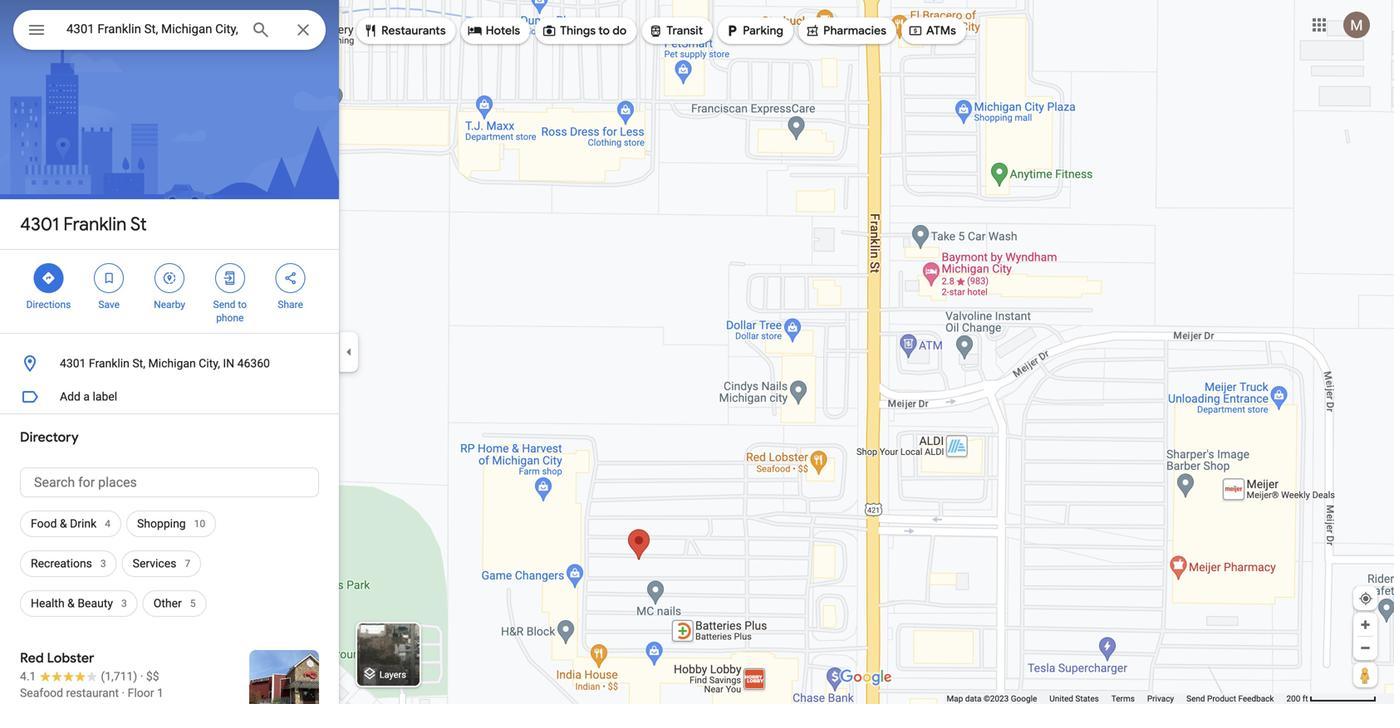 Task type: locate. For each thing, give the bounding box(es) containing it.
0 horizontal spatial &
[[60, 517, 67, 531]]

0 vertical spatial 3
[[100, 559, 106, 570]]


[[102, 269, 117, 288]]

1 horizontal spatial 4301
[[60, 357, 86, 371]]

1 vertical spatial ·
[[122, 687, 125, 701]]

red lobster
[[20, 650, 94, 667]]

to left the do
[[599, 23, 610, 38]]

directory
[[20, 429, 79, 446]]

None text field
[[20, 468, 319, 498]]

0 horizontal spatial to
[[238, 299, 247, 311]]

floor
[[128, 687, 154, 701]]

& for drink
[[60, 517, 67, 531]]

None field
[[66, 19, 238, 39]]

send up phone
[[213, 299, 236, 311]]

1 horizontal spatial &
[[67, 597, 75, 611]]

1 vertical spatial franklin
[[89, 357, 130, 371]]

1 horizontal spatial to
[[599, 23, 610, 38]]

& right health on the left bottom of the page
[[67, 597, 75, 611]]

restaurant
[[66, 687, 119, 701]]

to up phone
[[238, 299, 247, 311]]

3 right beauty
[[121, 598, 127, 610]]

3 down 4
[[100, 559, 106, 570]]

1 vertical spatial send
[[1187, 694, 1206, 704]]


[[283, 269, 298, 288]]

©2023
[[984, 694, 1009, 704]]

1
[[157, 687, 164, 701]]

(1,711)
[[101, 670, 137, 684]]

send to phone
[[213, 299, 247, 324]]

1 horizontal spatial send
[[1187, 694, 1206, 704]]

seafood
[[20, 687, 63, 701]]

4.1
[[20, 670, 36, 684]]

recreations 3
[[31, 557, 106, 571]]

pharmacies
[[824, 23, 887, 38]]

other 5
[[154, 597, 196, 611]]

200
[[1287, 694, 1301, 704]]

city,
[[199, 357, 220, 371]]

·
[[140, 670, 143, 684], [122, 687, 125, 701]]

actions for 4301 franklin st region
[[0, 250, 339, 333]]

 pharmacies
[[805, 22, 887, 40]]

4301
[[20, 213, 59, 236], [60, 357, 86, 371]]

0 vertical spatial franklin
[[63, 213, 127, 236]]


[[725, 22, 740, 40]]

 transit
[[649, 22, 703, 40]]

st
[[130, 213, 147, 236]]

4301 for 4301 franklin st, michigan city, in 46360
[[60, 357, 86, 371]]

franklin for st
[[63, 213, 127, 236]]

 restaurants
[[363, 22, 446, 40]]

shopping 10
[[137, 517, 205, 531]]

franklin left the st
[[63, 213, 127, 236]]

1 vertical spatial to
[[238, 299, 247, 311]]

0 vertical spatial &
[[60, 517, 67, 531]]

& for beauty
[[67, 597, 75, 611]]

franklin left st,
[[89, 357, 130, 371]]

nearby
[[154, 299, 185, 311]]

privacy button
[[1148, 694, 1175, 705]]

seafood restaurant · floor 1
[[20, 687, 164, 701]]

to
[[599, 23, 610, 38], [238, 299, 247, 311]]

4301 franklin st, michigan city, in 46360
[[60, 357, 270, 371]]

0 horizontal spatial 4301
[[20, 213, 59, 236]]

health & beauty 3
[[31, 597, 127, 611]]

red
[[20, 650, 44, 667]]

&
[[60, 517, 67, 531], [67, 597, 75, 611]]

4301 inside button
[[60, 357, 86, 371]]

 button
[[13, 10, 60, 53]]

0 vertical spatial to
[[599, 23, 610, 38]]

united states button
[[1050, 694, 1099, 705]]

1 vertical spatial 4301
[[60, 357, 86, 371]]

to inside send to phone
[[238, 299, 247, 311]]

recreations
[[31, 557, 92, 571]]

4.1 stars 1,711 reviews image
[[20, 669, 137, 686]]

terms
[[1112, 694, 1135, 704]]

3
[[100, 559, 106, 570], [121, 598, 127, 610]]

franklin inside button
[[89, 357, 130, 371]]

0 horizontal spatial 3
[[100, 559, 106, 570]]


[[41, 269, 56, 288]]

st,
[[132, 357, 145, 371]]

terms button
[[1112, 694, 1135, 705]]

google maps element
[[0, 0, 1395, 705]]

zoom out image
[[1360, 642, 1372, 655]]

 parking
[[725, 22, 784, 40]]

states
[[1076, 694, 1099, 704]]

franklin for st,
[[89, 357, 130, 371]]

0 vertical spatial ·
[[140, 670, 143, 684]]

0 horizontal spatial send
[[213, 299, 236, 311]]

4301 for 4301 franklin st
[[20, 213, 59, 236]]

food & drink 4
[[31, 517, 111, 531]]

· down (1,711)
[[122, 687, 125, 701]]

 things to do
[[542, 22, 627, 40]]

send left product
[[1187, 694, 1206, 704]]

· $$
[[140, 670, 159, 684]]

send inside button
[[1187, 694, 1206, 704]]

send inside send to phone
[[213, 299, 236, 311]]

& right food
[[60, 517, 67, 531]]

200 ft button
[[1287, 694, 1377, 704]]

send for send product feedback
[[1187, 694, 1206, 704]]

0 vertical spatial 4301
[[20, 213, 59, 236]]

map
[[947, 694, 963, 704]]

footer
[[947, 694, 1287, 705]]

1 horizontal spatial 3
[[121, 598, 127, 610]]

google account: madeline spawn  
(madeline.spawn@adept.ai) image
[[1344, 12, 1371, 38]]

show your location image
[[1359, 592, 1374, 607]]

privacy
[[1148, 694, 1175, 704]]

1 vertical spatial 3
[[121, 598, 127, 610]]

· left $$
[[140, 670, 143, 684]]

franklin
[[63, 213, 127, 236], [89, 357, 130, 371]]

none field inside 4301 franklin st, michigan city, in 46360 field
[[66, 19, 238, 39]]

1 horizontal spatial ·
[[140, 670, 143, 684]]

1 vertical spatial &
[[67, 597, 75, 611]]

0 vertical spatial send
[[213, 299, 236, 311]]

4
[[105, 519, 111, 530]]

send for send to phone
[[213, 299, 236, 311]]

send
[[213, 299, 236, 311], [1187, 694, 1206, 704]]

4301 franklin st main content
[[0, 0, 339, 705]]

4301 up add
[[60, 357, 86, 371]]

united states
[[1050, 694, 1099, 704]]

things
[[560, 23, 596, 38]]

4301 up ''
[[20, 213, 59, 236]]

footer containing map data ©2023 google
[[947, 694, 1287, 705]]



Task type: describe. For each thing, give the bounding box(es) containing it.
services
[[133, 557, 177, 571]]

lobster
[[47, 650, 94, 667]]

transit
[[667, 23, 703, 38]]

parking
[[743, 23, 784, 38]]

200 ft
[[1287, 694, 1309, 704]]

do
[[613, 23, 627, 38]]

drink
[[70, 517, 97, 531]]

share
[[278, 299, 303, 311]]

send product feedback
[[1187, 694, 1275, 704]]

10
[[194, 519, 205, 530]]

michigan
[[148, 357, 196, 371]]

phone
[[216, 313, 244, 324]]

add a label button
[[0, 381, 339, 414]]

price: moderate image
[[146, 670, 159, 684]]

label
[[93, 390, 117, 404]]

 atms
[[908, 22, 957, 40]]


[[162, 269, 177, 288]]

 search field
[[13, 10, 326, 53]]

a
[[83, 390, 90, 404]]


[[542, 22, 557, 40]]

health
[[31, 597, 65, 611]]

add a label
[[60, 390, 117, 404]]

in
[[223, 357, 235, 371]]

directions
[[26, 299, 71, 311]]

5
[[190, 598, 196, 610]]

other
[[154, 597, 182, 611]]


[[805, 22, 820, 40]]

data
[[966, 694, 982, 704]]

$$
[[146, 670, 159, 684]]


[[908, 22, 923, 40]]

to inside  things to do
[[599, 23, 610, 38]]

7
[[185, 559, 190, 570]]

map data ©2023 google
[[947, 694, 1038, 704]]


[[27, 18, 47, 42]]

send product feedback button
[[1187, 694, 1275, 705]]

 hotels
[[468, 22, 520, 40]]

food
[[31, 517, 57, 531]]

restaurants
[[381, 23, 446, 38]]

3 inside the health & beauty 3
[[121, 598, 127, 610]]


[[468, 22, 483, 40]]

save
[[98, 299, 120, 311]]

layers
[[380, 670, 406, 681]]

zoom in image
[[1360, 619, 1372, 632]]

add
[[60, 390, 81, 404]]

3 inside recreations 3
[[100, 559, 106, 570]]

shopping
[[137, 517, 186, 531]]

hotels
[[486, 23, 520, 38]]

4301 franklin st, michigan city, in 46360 button
[[0, 347, 339, 381]]

46360
[[237, 357, 270, 371]]

0 horizontal spatial ·
[[122, 687, 125, 701]]

beauty
[[78, 597, 113, 611]]

google
[[1011, 694, 1038, 704]]

show street view coverage image
[[1354, 663, 1378, 688]]

atms
[[927, 23, 957, 38]]

footer inside google maps element
[[947, 694, 1287, 705]]


[[223, 269, 238, 288]]

none text field inside 4301 franklin st "main content"
[[20, 468, 319, 498]]

united
[[1050, 694, 1074, 704]]

4301 franklin st
[[20, 213, 147, 236]]


[[649, 22, 663, 40]]

collapse side panel image
[[340, 343, 358, 362]]

4301 Franklin St, Michigan City, IN 46360 field
[[13, 10, 326, 50]]


[[363, 22, 378, 40]]

services 7
[[133, 557, 190, 571]]

feedback
[[1239, 694, 1275, 704]]

ft
[[1303, 694, 1309, 704]]

product
[[1208, 694, 1237, 704]]



Task type: vqa. For each thing, say whether or not it's contained in the screenshot.


